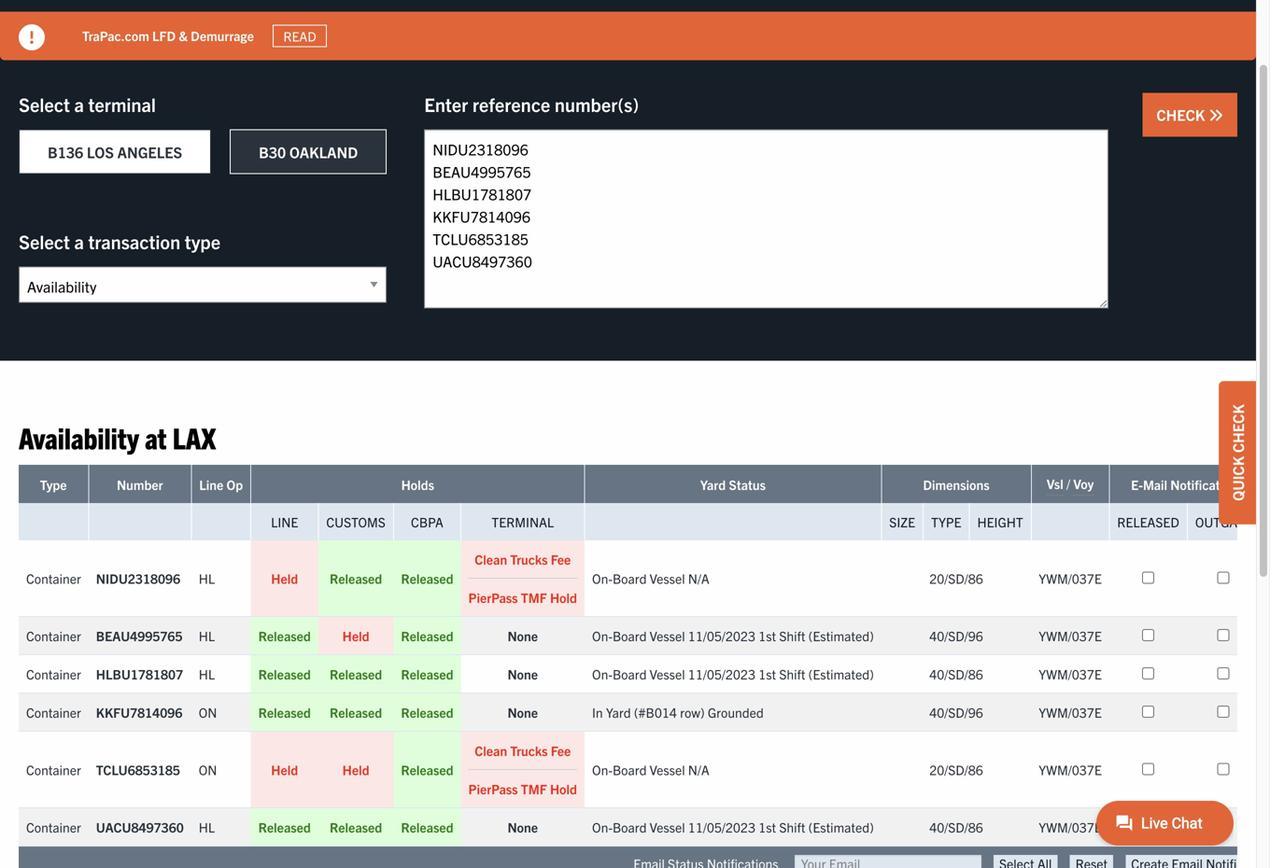 Task type: locate. For each thing, give the bounding box(es) containing it.
tmf for held
[[521, 781, 547, 797]]

40/sd/96 for on-board vessel 11/05/2023 1st shift (estimated)
[[929, 627, 983, 644]]

on- for beau4995765
[[592, 627, 613, 644]]

cbpa
[[411, 514, 443, 530]]

6 ywm/037e from the top
[[1039, 819, 1102, 836]]

(estimated) for hlbu1781807
[[808, 666, 874, 683]]

0 vertical spatial 11/05/2023
[[688, 627, 755, 644]]

2 n/a from the top
[[688, 761, 709, 778]]

3 hl from the top
[[199, 666, 215, 683]]

(estimated)
[[808, 627, 874, 644], [808, 666, 874, 683], [808, 819, 874, 836]]

solid image
[[19, 24, 45, 50], [1208, 108, 1223, 123]]

hl right hlbu1781807
[[199, 666, 215, 683]]

1 vertical spatial pierpass
[[468, 781, 518, 797]]

2 (estimated) from the top
[[808, 666, 874, 683]]

a for transaction
[[74, 230, 84, 253]]

1 tmf from the top
[[521, 589, 547, 606]]

2 shift from the top
[[779, 666, 805, 683]]

none for uacu8497360
[[508, 819, 538, 836]]

transaction
[[88, 230, 180, 253]]

select a terminal
[[19, 92, 156, 116]]

11/05/2023
[[688, 627, 755, 644], [688, 666, 755, 683], [688, 819, 755, 836]]

enter reference number(s)
[[424, 92, 639, 116]]

tmf for released
[[521, 589, 547, 606]]

at
[[145, 419, 167, 455]]

nidu2318096
[[96, 570, 180, 587]]

a for terminal
[[74, 92, 84, 116]]

1 40/sd/86 from the top
[[929, 666, 983, 683]]

quick
[[1228, 456, 1247, 501]]

yard right in
[[606, 704, 631, 721]]

40/sd/96
[[929, 627, 983, 644], [929, 704, 983, 721]]

2 clean from the top
[[475, 742, 507, 759]]

0 vertical spatial on-board vessel n/a
[[592, 570, 709, 587]]

1 pierpass from the top
[[468, 589, 518, 606]]

ywm/037e for beau4995765
[[1039, 627, 1102, 644]]

1 horizontal spatial solid image
[[1208, 108, 1223, 123]]

1 vertical spatial fee
[[551, 742, 571, 759]]

hl for hlbu1781807
[[199, 666, 215, 683]]

tclu6853185
[[96, 761, 180, 778]]

3 (estimated) from the top
[[808, 819, 874, 836]]

2 pierpass from the top
[[468, 781, 518, 797]]

clean for held
[[475, 742, 507, 759]]

container left tclu6853185
[[26, 761, 81, 778]]

pierpass
[[468, 589, 518, 606], [468, 781, 518, 797]]

2 trucks from the top
[[510, 742, 548, 759]]

on for tclu6853185
[[199, 761, 217, 778]]

3 board from the top
[[613, 666, 647, 683]]

4 vessel from the top
[[650, 761, 685, 778]]

1 vertical spatial on-board vessel 11/05/2023 1st shift (estimated)
[[592, 666, 874, 683]]

1 fee from the top
[[551, 551, 571, 568]]

a left terminal
[[74, 92, 84, 116]]

dimensions
[[923, 476, 990, 493]]

n/a
[[688, 570, 709, 587], [688, 761, 709, 778]]

1 vertical spatial trucks
[[510, 742, 548, 759]]

lfd
[[152, 27, 176, 44]]

5 board from the top
[[613, 819, 647, 836]]

trucks for held
[[510, 742, 548, 759]]

2 vertical spatial 1st
[[758, 819, 776, 836]]

2 vessel from the top
[[650, 627, 685, 644]]

4 container from the top
[[26, 704, 81, 721]]

2 a from the top
[[74, 230, 84, 253]]

20/sd/86
[[929, 570, 983, 587], [929, 761, 983, 778]]

1 horizontal spatial line
[[271, 514, 298, 530]]

on right tclu6853185
[[199, 761, 217, 778]]

0 vertical spatial hold
[[550, 589, 577, 606]]

2 hl from the top
[[199, 627, 215, 644]]

read link
[[273, 25, 327, 47]]

2 40/sd/86 from the top
[[929, 819, 983, 836]]

6 container from the top
[[26, 819, 81, 836]]

1 a from the top
[[74, 92, 84, 116]]

2 on- from the top
[[592, 627, 613, 644]]

holds
[[401, 476, 434, 493]]

1 pierpass tmf hold from the top
[[468, 589, 577, 606]]

1 vertical spatial tmf
[[521, 781, 547, 797]]

0 vertical spatial line
[[199, 476, 223, 493]]

ywm/037e for nidu2318096
[[1039, 570, 1102, 587]]

40/sd/86
[[929, 666, 983, 683], [929, 819, 983, 836]]

1 vertical spatial 1st
[[758, 666, 776, 683]]

1 11/05/2023 from the top
[[688, 627, 755, 644]]

status
[[729, 476, 766, 493]]

5 container from the top
[[26, 761, 81, 778]]

1 vertical spatial a
[[74, 230, 84, 253]]

hold
[[550, 589, 577, 606], [550, 781, 577, 797]]

None checkbox
[[1142, 572, 1154, 584], [1142, 629, 1154, 641], [1217, 629, 1229, 641], [1142, 668, 1154, 680], [1217, 668, 1229, 680], [1217, 763, 1229, 775], [1142, 821, 1154, 833], [1217, 821, 1229, 833], [1142, 572, 1154, 584], [1142, 629, 1154, 641], [1217, 629, 1229, 641], [1142, 668, 1154, 680], [1217, 668, 1229, 680], [1217, 763, 1229, 775], [1142, 821, 1154, 833], [1217, 821, 1229, 833]]

clean trucks fee
[[475, 551, 571, 568], [475, 742, 571, 759]]

1 shift from the top
[[779, 627, 805, 644]]

1 on- from the top
[[592, 570, 613, 587]]

oakland
[[289, 142, 358, 161]]

board for beau4995765
[[613, 627, 647, 644]]

0 horizontal spatial solid image
[[19, 24, 45, 50]]

1 clean from the top
[[475, 551, 507, 568]]

0 horizontal spatial yard
[[606, 704, 631, 721]]

tmf
[[521, 589, 547, 606], [521, 781, 547, 797]]

2 select from the top
[[19, 230, 70, 253]]

4 on- from the top
[[592, 761, 613, 778]]

2 vertical spatial shift
[[779, 819, 805, 836]]

0 vertical spatial 20/sd/86
[[929, 570, 983, 587]]

on-
[[592, 570, 613, 587], [592, 627, 613, 644], [592, 666, 613, 683], [592, 761, 613, 778], [592, 819, 613, 836]]

1st
[[758, 627, 776, 644], [758, 666, 776, 683], [758, 819, 776, 836]]

0 vertical spatial 40/sd/86
[[929, 666, 983, 683]]

on right kkfu7814096
[[199, 704, 217, 721]]

3 shift from the top
[[779, 819, 805, 836]]

type
[[40, 476, 67, 493], [931, 514, 961, 530]]

1 vertical spatial on
[[199, 761, 217, 778]]

hl right beau4995765
[[199, 627, 215, 644]]

4 hl from the top
[[199, 819, 215, 836]]

1 (estimated) from the top
[[808, 627, 874, 644]]

2 tmf from the top
[[521, 781, 547, 797]]

1 vertical spatial on-board vessel n/a
[[592, 761, 709, 778]]

container left uacu8497360
[[26, 819, 81, 836]]

1 vertical spatial line
[[271, 514, 298, 530]]

ywm/037e for uacu8497360
[[1039, 819, 1102, 836]]

5 ywm/037e from the top
[[1039, 761, 1102, 778]]

2 on-board vessel 11/05/2023 1st shift (estimated) from the top
[[592, 666, 874, 683]]

n/a for released
[[688, 570, 709, 587]]

in yard (#b014 row) grounded
[[592, 704, 764, 721]]

fee for released
[[551, 551, 571, 568]]

1 ywm/037e from the top
[[1039, 570, 1102, 587]]

select up b136
[[19, 92, 70, 116]]

1 on-board vessel 11/05/2023 1st shift (estimated) from the top
[[592, 627, 874, 644]]

3 none from the top
[[508, 704, 538, 721]]

0 vertical spatial shift
[[779, 627, 805, 644]]

container for kkfu7814096
[[26, 704, 81, 721]]

check
[[1156, 105, 1208, 124], [1228, 405, 1247, 453]]

2 fee from the top
[[551, 742, 571, 759]]

held
[[271, 570, 298, 587], [342, 627, 369, 644], [271, 761, 298, 778], [342, 761, 369, 778]]

3 vessel from the top
[[650, 666, 685, 683]]

1 clean trucks fee from the top
[[475, 551, 571, 568]]

none
[[508, 627, 538, 644], [508, 666, 538, 683], [508, 704, 538, 721], [508, 819, 538, 836]]

1 40/sd/96 from the top
[[929, 627, 983, 644]]

2 40/sd/96 from the top
[[929, 704, 983, 721]]

vessel for hlbu1781807
[[650, 666, 685, 683]]

container left nidu2318096
[[26, 570, 81, 587]]

0 vertical spatial 40/sd/96
[[929, 627, 983, 644]]

1 vertical spatial (estimated)
[[808, 666, 874, 683]]

2 vertical spatial on-board vessel 11/05/2023 1st shift (estimated)
[[592, 819, 874, 836]]

1 horizontal spatial yard
[[700, 476, 726, 493]]

number
[[117, 476, 163, 493]]

4 none from the top
[[508, 819, 538, 836]]

pierpass tmf hold for released
[[468, 589, 577, 606]]

2 board from the top
[[613, 627, 647, 644]]

hl right nidu2318096
[[199, 570, 215, 587]]

None button
[[994, 855, 1057, 868], [1070, 855, 1113, 868], [1126, 855, 1270, 868], [994, 855, 1057, 868], [1070, 855, 1113, 868], [1126, 855, 1270, 868]]

None checkbox
[[1217, 572, 1229, 584], [1142, 706, 1154, 718], [1217, 706, 1229, 718], [1142, 763, 1154, 775], [1217, 572, 1229, 584], [1142, 706, 1154, 718], [1217, 706, 1229, 718], [1142, 763, 1154, 775]]

1 board from the top
[[613, 570, 647, 587]]

1 vertical spatial 11/05/2023
[[688, 666, 755, 683]]

0 horizontal spatial type
[[40, 476, 67, 493]]

1 select from the top
[[19, 92, 70, 116]]

released
[[1117, 514, 1179, 530], [330, 570, 382, 587], [401, 570, 453, 587], [258, 627, 311, 644], [401, 627, 453, 644], [258, 666, 311, 683], [330, 666, 382, 683], [401, 666, 453, 683], [258, 704, 311, 721], [330, 704, 382, 721], [401, 704, 453, 721], [401, 761, 453, 778], [258, 819, 311, 836], [330, 819, 382, 836], [401, 819, 453, 836]]

0 vertical spatial check
[[1156, 105, 1208, 124]]

2 11/05/2023 from the top
[[688, 666, 755, 683]]

1 vertical spatial shift
[[779, 666, 805, 683]]

1 vertical spatial clean trucks fee
[[475, 742, 571, 759]]

line left customs
[[271, 514, 298, 530]]

a
[[74, 92, 84, 116], [74, 230, 84, 253]]

angeles
[[117, 142, 182, 161]]

1 vertical spatial pierpass tmf hold
[[468, 781, 577, 797]]

1 20/sd/86 from the top
[[929, 570, 983, 587]]

2 pierpass tmf hold from the top
[[468, 781, 577, 797]]

4 ywm/037e from the top
[[1039, 704, 1102, 721]]

2 container from the top
[[26, 627, 81, 644]]

container left kkfu7814096
[[26, 704, 81, 721]]

vsl / voy
[[1047, 475, 1094, 492]]

vessel
[[650, 570, 685, 587], [650, 627, 685, 644], [650, 666, 685, 683], [650, 761, 685, 778], [650, 819, 685, 836]]

1 vertical spatial clean
[[475, 742, 507, 759]]

on- for nidu2318096
[[592, 570, 613, 587]]

board for nidu2318096
[[613, 570, 647, 587]]

shift for beau4995765
[[779, 627, 805, 644]]

line left op
[[199, 476, 223, 493]]

0 vertical spatial solid image
[[19, 24, 45, 50]]

board for uacu8497360
[[613, 819, 647, 836]]

3 on-board vessel 11/05/2023 1st shift (estimated) from the top
[[592, 819, 874, 836]]

container for uacu8497360
[[26, 819, 81, 836]]

customs
[[326, 514, 386, 530]]

0 horizontal spatial check
[[1156, 105, 1208, 124]]

clean
[[475, 551, 507, 568], [475, 742, 507, 759]]

1 horizontal spatial check
[[1228, 405, 1247, 453]]

line op
[[199, 476, 243, 493]]

1 vertical spatial 40/sd/86
[[929, 819, 983, 836]]

container for beau4995765
[[26, 627, 81, 644]]

0 vertical spatial a
[[74, 92, 84, 116]]

1 vertical spatial n/a
[[688, 761, 709, 778]]

1 vertical spatial 40/sd/96
[[929, 704, 983, 721]]

container
[[26, 570, 81, 587], [26, 627, 81, 644], [26, 666, 81, 683], [26, 704, 81, 721], [26, 761, 81, 778], [26, 819, 81, 836]]

1 vertical spatial select
[[19, 230, 70, 253]]

e-mail notification
[[1131, 476, 1238, 493]]

trucks
[[510, 551, 548, 568], [510, 742, 548, 759]]

3 11/05/2023 from the top
[[688, 819, 755, 836]]

1 vertical spatial type
[[931, 514, 961, 530]]

type
[[185, 230, 220, 253]]

outgate
[[1195, 514, 1251, 530]]

1 hold from the top
[[550, 589, 577, 606]]

on-board vessel 11/05/2023 1st shift (estimated)
[[592, 627, 874, 644], [592, 666, 874, 683], [592, 819, 874, 836]]

0 vertical spatial n/a
[[688, 570, 709, 587]]

3 container from the top
[[26, 666, 81, 683]]

2 none from the top
[[508, 666, 538, 683]]

board for tclu6853185
[[613, 761, 647, 778]]

board
[[613, 570, 647, 587], [613, 627, 647, 644], [613, 666, 647, 683], [613, 761, 647, 778], [613, 819, 647, 836]]

1 on-board vessel n/a from the top
[[592, 570, 709, 587]]

3 1st from the top
[[758, 819, 776, 836]]

notification
[[1170, 476, 1238, 493]]

ywm/037e
[[1039, 570, 1102, 587], [1039, 627, 1102, 644], [1039, 666, 1102, 683], [1039, 704, 1102, 721], [1039, 761, 1102, 778], [1039, 819, 1102, 836]]

pierpass for held
[[468, 781, 518, 797]]

1 n/a from the top
[[688, 570, 709, 587]]

11/05/2023 for hlbu1781807
[[688, 666, 755, 683]]

b30 oakland
[[259, 142, 358, 161]]

2 on from the top
[[199, 761, 217, 778]]

on
[[199, 704, 217, 721], [199, 761, 217, 778]]

hl right uacu8497360
[[199, 819, 215, 836]]

0 vertical spatial clean
[[475, 551, 507, 568]]

2 vertical spatial 11/05/2023
[[688, 819, 755, 836]]

4 board from the top
[[613, 761, 647, 778]]

yard left status
[[700, 476, 726, 493]]

20/sd/86 for released
[[929, 570, 983, 587]]

2 vertical spatial (estimated)
[[808, 819, 874, 836]]

line for line op
[[199, 476, 223, 493]]

3 on- from the top
[[592, 666, 613, 683]]

1 vessel from the top
[[650, 570, 685, 587]]

2 hold from the top
[[550, 781, 577, 797]]

1 none from the top
[[508, 627, 538, 644]]

pierpass tmf hold
[[468, 589, 577, 606], [468, 781, 577, 797]]

0 vertical spatial clean trucks fee
[[475, 551, 571, 568]]

hl for beau4995765
[[199, 627, 215, 644]]

0 vertical spatial fee
[[551, 551, 571, 568]]

on-board vessel n/a
[[592, 570, 709, 587], [592, 761, 709, 778]]

shift
[[779, 627, 805, 644], [779, 666, 805, 683], [779, 819, 805, 836]]

b30
[[259, 142, 286, 161]]

0 vertical spatial 1st
[[758, 627, 776, 644]]

hl
[[199, 570, 215, 587], [199, 627, 215, 644], [199, 666, 215, 683], [199, 819, 215, 836]]

2 1st from the top
[[758, 666, 776, 683]]

number(s)
[[555, 92, 639, 116]]

on- for hlbu1781807
[[592, 666, 613, 683]]

fee
[[551, 551, 571, 568], [551, 742, 571, 759]]

a left the transaction
[[74, 230, 84, 253]]

type down availability
[[40, 476, 67, 493]]

hlbu1781807
[[96, 666, 183, 683]]

select left the transaction
[[19, 230, 70, 253]]

0 vertical spatial pierpass tmf hold
[[468, 589, 577, 606]]

grounded
[[708, 704, 764, 721]]

0 vertical spatial pierpass
[[468, 589, 518, 606]]

1 1st from the top
[[758, 627, 776, 644]]

0 horizontal spatial line
[[199, 476, 223, 493]]

2 20/sd/86 from the top
[[929, 761, 983, 778]]

1 hl from the top
[[199, 570, 215, 587]]

1 vertical spatial 20/sd/86
[[929, 761, 983, 778]]

0 vertical spatial (estimated)
[[808, 627, 874, 644]]

select
[[19, 92, 70, 116], [19, 230, 70, 253]]

5 vessel from the top
[[650, 819, 685, 836]]

on for kkfu7814096
[[199, 704, 217, 721]]

check button
[[1142, 93, 1237, 137]]

1 vertical spatial solid image
[[1208, 108, 1223, 123]]

11/05/2023 for beau4995765
[[688, 627, 755, 644]]

3 ywm/037e from the top
[[1039, 666, 1102, 683]]

20/sd/86 for held
[[929, 761, 983, 778]]

0 vertical spatial on
[[199, 704, 217, 721]]

line
[[199, 476, 223, 493], [271, 514, 298, 530]]

on- for tclu6853185
[[592, 761, 613, 778]]

type down dimensions
[[931, 514, 961, 530]]

0 vertical spatial select
[[19, 92, 70, 116]]

yard
[[700, 476, 726, 493], [606, 704, 631, 721]]

1 trucks from the top
[[510, 551, 548, 568]]

0 vertical spatial type
[[40, 476, 67, 493]]

b136 los angeles
[[48, 142, 182, 161]]

1 vertical spatial hold
[[550, 781, 577, 797]]

0 vertical spatial trucks
[[510, 551, 548, 568]]

2 clean trucks fee from the top
[[475, 742, 571, 759]]

1 container from the top
[[26, 570, 81, 587]]

2 on-board vessel n/a from the top
[[592, 761, 709, 778]]

1 on from the top
[[199, 704, 217, 721]]

5 on- from the top
[[592, 819, 613, 836]]

0 vertical spatial on-board vessel 11/05/2023 1st shift (estimated)
[[592, 627, 874, 644]]

container left beau4995765
[[26, 627, 81, 644]]

1st for hlbu1781807
[[758, 666, 776, 683]]

2 ywm/037e from the top
[[1039, 627, 1102, 644]]

container for tclu6853185
[[26, 761, 81, 778]]

container left hlbu1781807
[[26, 666, 81, 683]]

0 vertical spatial tmf
[[521, 589, 547, 606]]



Task type: vqa. For each thing, say whether or not it's contained in the screenshot.
Services
no



Task type: describe. For each thing, give the bounding box(es) containing it.
container for nidu2318096
[[26, 570, 81, 587]]

quick check link
[[1219, 381, 1256, 525]]

on-board vessel 11/05/2023 1st shift (estimated) for hlbu1781807
[[592, 666, 874, 683]]

hold for released
[[550, 589, 577, 606]]

terminal
[[88, 92, 156, 116]]

on-board vessel 11/05/2023 1st shift (estimated) for uacu8497360
[[592, 819, 874, 836]]

quick check
[[1228, 405, 1247, 501]]

select for select a transaction type
[[19, 230, 70, 253]]

container for hlbu1781807
[[26, 666, 81, 683]]

reference
[[472, 92, 550, 116]]

ywm/037e for kkfu7814096
[[1039, 704, 1102, 721]]

1 horizontal spatial type
[[931, 514, 961, 530]]

trapac.com lfd & demurrage
[[82, 27, 254, 44]]

11/05/2023 for uacu8497360
[[688, 819, 755, 836]]

row)
[[680, 704, 705, 721]]

1 vertical spatial yard
[[606, 704, 631, 721]]

none for kkfu7814096
[[508, 704, 538, 721]]

b136
[[48, 142, 83, 161]]

height
[[977, 514, 1023, 530]]

trapac.com
[[82, 27, 149, 44]]

terminal
[[492, 514, 554, 530]]

40/sd/96 for in yard (#b014 row) grounded
[[929, 704, 983, 721]]

on-board vessel n/a for held
[[592, 761, 709, 778]]

Your Email email field
[[794, 855, 981, 868]]

availability at lax
[[19, 419, 216, 455]]

in
[[592, 704, 603, 721]]

40/sd/86 for hlbu1781807
[[929, 666, 983, 683]]

(#b014
[[634, 704, 677, 721]]

n/a for held
[[688, 761, 709, 778]]

enter
[[424, 92, 468, 116]]

1st for uacu8497360
[[758, 819, 776, 836]]

availability
[[19, 419, 139, 455]]

pierpass for released
[[468, 589, 518, 606]]

voy
[[1073, 475, 1094, 492]]

(estimated) for uacu8497360
[[808, 819, 874, 836]]

vessel for nidu2318096
[[650, 570, 685, 587]]

e-
[[1131, 476, 1143, 493]]

fee for held
[[551, 742, 571, 759]]

board for hlbu1781807
[[613, 666, 647, 683]]

none for beau4995765
[[508, 627, 538, 644]]

shift for uacu8497360
[[779, 819, 805, 836]]

1st for beau4995765
[[758, 627, 776, 644]]

los
[[87, 142, 114, 161]]

solid image inside check button
[[1208, 108, 1223, 123]]

&
[[179, 27, 188, 44]]

clean trucks fee for held
[[475, 742, 571, 759]]

pierpass tmf hold for held
[[468, 781, 577, 797]]

ywm/037e for tclu6853185
[[1039, 761, 1102, 778]]

0 vertical spatial yard
[[700, 476, 726, 493]]

clean for released
[[475, 551, 507, 568]]

(estimated) for beau4995765
[[808, 627, 874, 644]]

ywm/037e for hlbu1781807
[[1039, 666, 1102, 683]]

trucks for released
[[510, 551, 548, 568]]

op
[[226, 476, 243, 493]]

vsl
[[1047, 475, 1063, 492]]

40/sd/86 for uacu8497360
[[929, 819, 983, 836]]

clean trucks fee for released
[[475, 551, 571, 568]]

vessel for tclu6853185
[[650, 761, 685, 778]]

check inside button
[[1156, 105, 1208, 124]]

demurrage
[[191, 27, 254, 44]]

vessel for beau4995765
[[650, 627, 685, 644]]

select for select a terminal
[[19, 92, 70, 116]]

/
[[1066, 475, 1070, 492]]

line for line
[[271, 514, 298, 530]]

lax
[[173, 419, 216, 455]]

Enter reference number(s) text field
[[424, 129, 1109, 309]]

hl for uacu8497360
[[199, 819, 215, 836]]

select a transaction type
[[19, 230, 220, 253]]

read
[[283, 28, 316, 44]]

size
[[889, 514, 915, 530]]

kkfu7814096
[[96, 704, 182, 721]]

yard status
[[700, 476, 766, 493]]

shift for hlbu1781807
[[779, 666, 805, 683]]

hl for nidu2318096
[[199, 570, 215, 587]]

on- for uacu8497360
[[592, 819, 613, 836]]

hold for held
[[550, 781, 577, 797]]

none for hlbu1781807
[[508, 666, 538, 683]]

uacu8497360
[[96, 819, 184, 836]]

mail
[[1143, 476, 1167, 493]]

on-board vessel 11/05/2023 1st shift (estimated) for beau4995765
[[592, 627, 874, 644]]

on-board vessel n/a for released
[[592, 570, 709, 587]]

1 vertical spatial check
[[1228, 405, 1247, 453]]

beau4995765
[[96, 627, 183, 644]]

vessel for uacu8497360
[[650, 819, 685, 836]]



